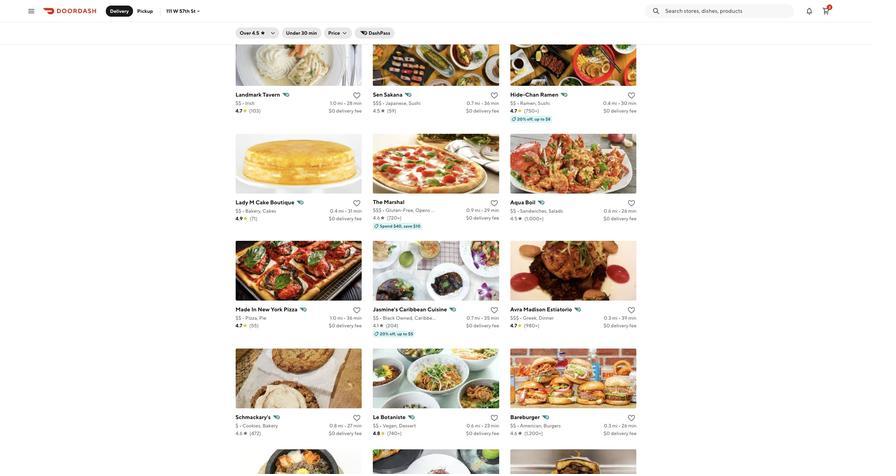 Task type: vqa. For each thing, say whether or not it's contained in the screenshot.


Task type: locate. For each thing, give the bounding box(es) containing it.
fee down 0.4 mi • 30 min
[[630, 108, 637, 114]]

caribbean up "$$ • black owned, caribbean"
[[399, 307, 426, 313]]

delivery down 0.4 mi • 31 min
[[336, 216, 354, 222]]

caribbean
[[399, 307, 426, 313], [415, 316, 438, 322]]

cuisine
[[428, 307, 447, 313]]

$​0 for m
[[329, 216, 335, 222]]

min inside "button"
[[309, 30, 317, 36]]

1 vertical spatial 4.5
[[373, 108, 380, 114]]

click to add this store to your saved list image up 0.6 mi • 23 min
[[490, 415, 499, 423]]

1 vertical spatial 30
[[621, 101, 627, 106]]

2 0.7 from the top
[[467, 316, 474, 322]]

$$ down aqua on the top of page
[[510, 209, 516, 214]]

delivery
[[110, 8, 129, 14]]

20% down (204)
[[380, 332, 389, 337]]

black
[[383, 316, 395, 322]]

0 vertical spatial off,
[[527, 117, 534, 122]]

4.6 down $
[[236, 432, 243, 437]]

off, down (204)
[[390, 332, 396, 337]]

click to add this store to your saved list image
[[353, 92, 361, 100], [490, 92, 499, 100], [628, 92, 636, 100], [353, 200, 361, 208], [490, 200, 499, 208], [353, 307, 361, 315], [628, 307, 636, 315]]

off,
[[527, 117, 534, 122], [390, 332, 396, 337]]

0 horizontal spatial 36
[[347, 316, 353, 322]]

salads
[[549, 209, 563, 214]]

delivery down 1.0 mi • 28 min on the top left
[[336, 108, 354, 114]]

sushi right "japanese,"
[[409, 101, 421, 106]]

burgers
[[544, 424, 561, 429]]

delivery down 0.8 mi • 27 min
[[336, 432, 354, 437]]

1 vertical spatial 1.0
[[330, 316, 336, 322]]

0 vertical spatial 0.3
[[604, 316, 611, 322]]

delivery down 0.7 mi • 35 min
[[474, 324, 491, 329]]

min for chan
[[628, 101, 637, 106]]

$$$ down sen
[[373, 101, 382, 106]]

off, down (750+)
[[527, 117, 534, 122]]

0 vertical spatial 4.5
[[252, 30, 259, 36]]

fee for in
[[355, 324, 362, 329]]

4.7 for made in new york pizza
[[236, 324, 242, 329]]

click to add this store to your saved list image up 0.7 mi • 35 min
[[490, 307, 499, 315]]

spend $40, save $10
[[380, 224, 421, 229]]

1 vertical spatial to
[[403, 332, 407, 337]]

min for in
[[354, 316, 362, 322]]

1 vertical spatial 36
[[347, 316, 353, 322]]

36
[[484, 101, 490, 106], [347, 316, 353, 322]]

(472)
[[250, 432, 261, 437]]

$$$
[[373, 101, 382, 106], [373, 208, 382, 214], [510, 316, 519, 322]]

30
[[301, 30, 308, 36], [621, 101, 627, 106]]

$​0 down 0.8
[[329, 432, 335, 437]]

0 horizontal spatial 4.6
[[236, 432, 243, 437]]

pickup button
[[133, 5, 157, 17]]

31
[[348, 209, 353, 214]]

to for chan
[[541, 117, 545, 122]]

0.6
[[604, 209, 611, 214], [467, 424, 474, 429]]

sushi
[[409, 101, 421, 106], [538, 101, 550, 106]]

$​0 delivery fee down 0.4 mi • 31 min
[[329, 216, 362, 222]]

4.7 down avra
[[510, 324, 517, 329]]

fee down 0.8 mi • 27 min
[[355, 432, 362, 437]]

$$ up 4.8
[[373, 424, 379, 429]]

dashpass
[[369, 30, 390, 36]]

click to add this store to your saved list image up 0.6 mi • 26 min
[[628, 200, 636, 208]]

under
[[286, 30, 300, 36]]

landmark
[[236, 92, 262, 98]]

fee down 1.0 mi • 28 min on the top left
[[355, 108, 362, 114]]

delivery down 0.9 mi • 29 min
[[474, 216, 491, 221]]

1 horizontal spatial sushi
[[538, 101, 550, 106]]

4.7 for avra madison estiatorio
[[510, 324, 517, 329]]

click to add this store to your saved list image up 0.3 mi • 39 min
[[628, 307, 636, 315]]

1 vertical spatial 0.7
[[467, 316, 474, 322]]

bakery
[[263, 424, 278, 429]]

$​0 down 0.7 mi • 36 min
[[466, 108, 473, 114]]

min for tavern
[[354, 101, 362, 106]]

$$ for lady
[[236, 209, 241, 214]]

0.4 mi • 30 min
[[603, 101, 637, 106]]

0 vertical spatial 0.4
[[603, 101, 611, 106]]

1 horizontal spatial off,
[[527, 117, 534, 122]]

0.3 for bareburger
[[604, 424, 611, 429]]

click to add this store to your saved list image up 0.7 mi • 36 min
[[490, 92, 499, 100]]

1 0.7 from the top
[[467, 101, 474, 106]]

click to add this store to your saved list image right 29 on the top right of page
[[490, 200, 499, 208]]

price
[[328, 30, 340, 36]]

20%
[[517, 117, 526, 122], [380, 332, 389, 337]]

$$ for landmark
[[236, 101, 241, 106]]

1 horizontal spatial 30
[[621, 101, 627, 106]]

4.1
[[373, 324, 379, 329]]

1.0 for made in new york pizza
[[330, 316, 336, 322]]

free,
[[403, 208, 414, 214]]

le
[[373, 415, 379, 421]]

to left $5
[[403, 332, 407, 337]]

(980+)
[[524, 324, 539, 329]]

$​0 down 0.9
[[466, 216, 473, 221]]

2 0.3 from the top
[[604, 424, 611, 429]]

fee down 0.7 mi • 35 min
[[492, 324, 499, 329]]

2 vertical spatial $$$
[[510, 316, 519, 322]]

0 vertical spatial 0.7
[[467, 101, 474, 106]]

3 button
[[819, 4, 833, 18]]

2 sushi from the left
[[538, 101, 550, 106]]

4.6 for bareburger
[[510, 432, 517, 437]]

$​0 delivery fee
[[329, 108, 362, 114], [466, 108, 499, 114], [604, 108, 637, 114], [466, 216, 499, 221], [329, 216, 362, 222], [604, 216, 637, 222], [329, 324, 362, 329], [466, 324, 499, 329], [604, 324, 637, 329], [329, 432, 362, 437], [466, 432, 499, 437], [604, 432, 637, 437]]

$​0 delivery fee for sakana
[[466, 108, 499, 114]]

0 horizontal spatial sushi
[[409, 101, 421, 106]]

st
[[191, 8, 196, 14]]

$​0 delivery fee down 0.6 mi • 26 min
[[604, 216, 637, 222]]

delivery down 0.3 mi • 26 min in the right of the page
[[611, 432, 629, 437]]

fee down 0.7 mi • 36 min
[[492, 108, 499, 114]]

$​0 delivery fee down 0.4 mi • 30 min
[[604, 108, 637, 114]]

delivery for sakana
[[474, 108, 491, 114]]

1 horizontal spatial 0.4
[[603, 101, 611, 106]]

save
[[404, 224, 412, 229]]

off, for jasmine's
[[390, 332, 396, 337]]

3
[[829, 5, 831, 9]]

mi for boil
[[612, 209, 618, 214]]

4.7 down $$ • irish
[[236, 108, 242, 114]]

0 vertical spatial 36
[[484, 101, 490, 106]]

delivery for botaniste
[[474, 432, 491, 437]]

fee down 0.4 mi • 31 min
[[355, 216, 362, 222]]

delivery down 0.4 mi • 30 min
[[611, 108, 629, 114]]

click to add this store to your saved list image up 1.0 mi • 28 min on the top left
[[353, 92, 361, 100]]

cookies,
[[242, 424, 262, 429]]

0 horizontal spatial to
[[403, 332, 407, 337]]

20% off, up to $8
[[517, 117, 551, 122]]

0.7
[[467, 101, 474, 106], [467, 316, 474, 322]]

4.5 left the (59)
[[373, 108, 380, 114]]

0.4 for hide-chan ramen
[[603, 101, 611, 106]]

$$
[[236, 101, 241, 106], [510, 101, 516, 106], [236, 209, 241, 214], [510, 209, 516, 214], [236, 316, 241, 322], [373, 316, 379, 322], [373, 424, 379, 429], [510, 424, 516, 429]]

0.7 for jasmine's caribbean cuisine
[[467, 316, 474, 322]]

$8
[[546, 117, 551, 122]]

30 inside "button"
[[301, 30, 308, 36]]

$​0 delivery fee down 0.6 mi • 23 min
[[466, 432, 499, 437]]

mi for madison
[[612, 316, 618, 322]]

(740+)
[[387, 432, 402, 437]]

0 vertical spatial 26
[[622, 209, 627, 214]]

4.6 down bareburger
[[510, 432, 517, 437]]

$​0 down 0.6 mi • 23 min
[[466, 432, 473, 437]]

click to add this store to your saved list image for avra madison estiatorio
[[628, 307, 636, 315]]

1 horizontal spatial 0.6
[[604, 209, 611, 214]]

4.7 down "hide-"
[[510, 108, 517, 114]]

$$$ down the at the top of page
[[373, 208, 382, 214]]

0 vertical spatial $$$
[[373, 101, 382, 106]]

click to add this store to your saved list image up 1.0 mi • 36 min
[[353, 307, 361, 315]]

$$ up 4.1
[[373, 316, 379, 322]]

$​0 delivery fee down 1.0 mi • 36 min
[[329, 324, 362, 329]]

$$ down "hide-"
[[510, 101, 516, 106]]

fee down 0.6 mi • 23 min
[[492, 432, 499, 437]]

1 horizontal spatial 4.6
[[373, 216, 380, 221]]

$$ • ramen, sushi
[[510, 101, 550, 106]]

2 vertical spatial 4.5
[[510, 216, 518, 222]]

0 vertical spatial up
[[535, 117, 540, 122]]

0.7 for sen sakana
[[467, 101, 474, 106]]

up down (750+)
[[535, 117, 540, 122]]

fee for sakana
[[492, 108, 499, 114]]

$​0 down 0.4 mi • 30 min
[[604, 108, 610, 114]]

up left $5
[[397, 332, 402, 337]]

botaniste
[[381, 415, 406, 421]]

0.6 for aqua boil
[[604, 209, 611, 214]]

click to add this store to your saved list image
[[628, 200, 636, 208], [490, 307, 499, 315], [353, 415, 361, 423], [490, 415, 499, 423], [628, 415, 636, 423]]

click to add this store to your saved list image for made in new york pizza
[[353, 307, 361, 315]]

$​0 for caribbean
[[466, 324, 473, 329]]

1 0.3 from the top
[[604, 316, 611, 322]]

$$ left irish
[[236, 101, 241, 106]]

(55)
[[249, 324, 259, 329]]

$​0 delivery fee down 0.7 mi • 36 min
[[466, 108, 499, 114]]

avra madison estiatorio
[[510, 307, 572, 313]]

0 horizontal spatial up
[[397, 332, 402, 337]]

1 vertical spatial 26
[[622, 424, 627, 429]]

$​0 for in
[[329, 324, 335, 329]]

delivery down 0.7 mi • 36 min
[[474, 108, 491, 114]]

pizza,
[[245, 316, 258, 322]]

$​0 down 0.7 mi • 35 min
[[466, 324, 473, 329]]

1 vertical spatial caribbean
[[415, 316, 438, 322]]

1 vertical spatial 0.4
[[330, 209, 338, 214]]

$​0
[[329, 108, 335, 114], [466, 108, 473, 114], [604, 108, 610, 114], [466, 216, 473, 221], [329, 216, 335, 222], [604, 216, 610, 222], [329, 324, 335, 329], [466, 324, 473, 329], [604, 324, 610, 329], [329, 432, 335, 437], [466, 432, 473, 437], [604, 432, 610, 437]]

20% down (750+)
[[517, 117, 526, 122]]

1 horizontal spatial 36
[[484, 101, 490, 106]]

$​0 down 0.3 mi • 26 min in the right of the page
[[604, 432, 610, 437]]

0 vertical spatial 20%
[[517, 117, 526, 122]]

$​0 down 0.3 mi • 39 min
[[604, 324, 610, 329]]

$​0 delivery fee down 0.7 mi • 35 min
[[466, 324, 499, 329]]

1 horizontal spatial up
[[535, 117, 540, 122]]

27
[[347, 424, 353, 429]]

click to add this store to your saved list image up 0.4 mi • 31 min
[[353, 200, 361, 208]]

1 vertical spatial 0.6
[[467, 424, 474, 429]]

delivery down 0.3 mi • 39 min
[[611, 324, 629, 329]]

delivery down 0.6 mi • 23 min
[[474, 432, 491, 437]]

$​0 delivery fee down 0.3 mi • 39 min
[[604, 324, 637, 329]]

gluten-
[[386, 208, 403, 214]]

in
[[251, 307, 257, 313]]

0 vertical spatial 0.6
[[604, 209, 611, 214]]

4.5
[[252, 30, 259, 36], [373, 108, 380, 114], [510, 216, 518, 222]]

to left $8
[[541, 117, 545, 122]]

1 horizontal spatial 4.5
[[373, 108, 380, 114]]

$​0 down 0.6 mi • 26 min
[[604, 216, 610, 222]]

dessert
[[399, 424, 416, 429]]

click to add this store to your saved list image up 0.4 mi • 30 min
[[628, 92, 636, 100]]

delivery for tavern
[[336, 108, 354, 114]]

min for sakana
[[491, 101, 499, 106]]

lady m cake boutique
[[236, 200, 294, 206]]

boutique
[[270, 200, 294, 206]]

$​0 down 1.0 mi • 28 min on the top left
[[329, 108, 335, 114]]

0.3
[[604, 316, 611, 322], [604, 424, 611, 429]]

1 vertical spatial 20%
[[380, 332, 389, 337]]

0 horizontal spatial 4.5
[[252, 30, 259, 36]]

delivery down 0.6 mi • 26 min
[[611, 216, 629, 222]]

$$$ for avra
[[510, 316, 519, 322]]

$$ down made
[[236, 316, 241, 322]]

mi
[[338, 101, 343, 106], [475, 101, 480, 106], [612, 101, 617, 106], [475, 208, 480, 214], [339, 209, 344, 214], [612, 209, 618, 214], [337, 316, 343, 322], [475, 316, 480, 322], [612, 316, 618, 322], [338, 424, 343, 429], [475, 424, 481, 429], [612, 424, 618, 429]]

sushi down ramen
[[538, 101, 550, 106]]

$​0 down 1.0 mi • 36 min
[[329, 324, 335, 329]]

0 horizontal spatial 0.4
[[330, 209, 338, 214]]

fee down 0.6 mi • 26 min
[[630, 216, 637, 222]]

delivery for chan
[[611, 108, 629, 114]]

2 horizontal spatial 4.6
[[510, 432, 517, 437]]

caribbean down cuisine
[[415, 316, 438, 322]]

$​0 for botaniste
[[466, 432, 473, 437]]

fee for boil
[[630, 216, 637, 222]]

0.3 for avra madison estiatorio
[[604, 316, 611, 322]]

0 vertical spatial caribbean
[[399, 307, 426, 313]]

fee for madison
[[630, 324, 637, 329]]

0 horizontal spatial off,
[[390, 332, 396, 337]]

the marshal
[[373, 199, 405, 206]]

0.6 mi • 26 min
[[604, 209, 637, 214]]

sakana
[[384, 92, 403, 98]]

$$$ for sen
[[373, 101, 382, 106]]

0 vertical spatial 1.0
[[330, 101, 337, 106]]

1 26 from the top
[[622, 209, 627, 214]]

1 sushi from the left
[[409, 101, 421, 106]]

2 horizontal spatial 4.5
[[510, 216, 518, 222]]

2 26 from the top
[[622, 424, 627, 429]]

delivery for caribbean
[[474, 324, 491, 329]]

1 vertical spatial 0.3
[[604, 424, 611, 429]]

min for botaniste
[[491, 424, 499, 429]]

$$ up 4.9
[[236, 209, 241, 214]]

up
[[535, 117, 540, 122], [397, 332, 402, 337]]

4.7 down $$ • pizza, pie
[[236, 324, 242, 329]]

0 horizontal spatial 0.6
[[467, 424, 474, 429]]

26
[[622, 209, 627, 214], [622, 424, 627, 429]]

jasmine's caribbean cuisine
[[373, 307, 447, 313]]

4.5 right over
[[252, 30, 259, 36]]

$​0 down 0.4 mi • 31 min
[[329, 216, 335, 222]]

1 horizontal spatial to
[[541, 117, 545, 122]]

(103)
[[249, 108, 261, 114]]

$​0 delivery fee down 1.0 mi • 28 min on the top left
[[329, 108, 362, 114]]

fee
[[355, 108, 362, 114], [492, 108, 499, 114], [630, 108, 637, 114], [492, 216, 499, 221], [355, 216, 362, 222], [630, 216, 637, 222], [355, 324, 362, 329], [492, 324, 499, 329], [630, 324, 637, 329], [355, 432, 362, 437], [492, 432, 499, 437], [630, 432, 637, 437]]

mi for chan
[[612, 101, 617, 106]]

delivery down 1.0 mi • 36 min
[[336, 324, 354, 329]]

$​0 for boil
[[604, 216, 610, 222]]

0 vertical spatial to
[[541, 117, 545, 122]]

mi for in
[[337, 316, 343, 322]]

1 vertical spatial off,
[[390, 332, 396, 337]]

delivery
[[336, 108, 354, 114], [474, 108, 491, 114], [611, 108, 629, 114], [474, 216, 491, 221], [336, 216, 354, 222], [611, 216, 629, 222], [336, 324, 354, 329], [474, 324, 491, 329], [611, 324, 629, 329], [336, 432, 354, 437], [474, 432, 491, 437], [611, 432, 629, 437]]

4.8
[[373, 432, 380, 437]]

0.4 for lady m cake boutique
[[330, 209, 338, 214]]

fee down 1.0 mi • 36 min
[[355, 324, 362, 329]]

$​0 delivery fee for in
[[329, 324, 362, 329]]

39
[[622, 316, 627, 322]]

schmackary's
[[236, 415, 271, 421]]

$​0 delivery fee for madison
[[604, 324, 637, 329]]

up for chan
[[535, 117, 540, 122]]

0 horizontal spatial 20%
[[380, 332, 389, 337]]

4.7
[[236, 108, 242, 114], [510, 108, 517, 114], [236, 324, 242, 329], [510, 324, 517, 329]]

$$$ down avra
[[510, 316, 519, 322]]

4.6 up spend
[[373, 216, 380, 221]]

fee down 0.3 mi • 39 min
[[630, 324, 637, 329]]

1 vertical spatial up
[[397, 332, 402, 337]]

1 horizontal spatial 20%
[[517, 117, 526, 122]]

0 horizontal spatial 30
[[301, 30, 308, 36]]

delivery for boil
[[611, 216, 629, 222]]

click to add this store to your saved list image for sen sakana
[[490, 92, 499, 100]]

0.8
[[330, 424, 337, 429]]

4.5 down aqua on the top of page
[[510, 216, 518, 222]]

0 vertical spatial 30
[[301, 30, 308, 36]]



Task type: describe. For each thing, give the bounding box(es) containing it.
57th
[[179, 8, 190, 14]]

estiatorio
[[547, 307, 572, 313]]

fee for caribbean
[[492, 324, 499, 329]]

min for caribbean
[[491, 316, 499, 322]]

opens
[[415, 208, 430, 214]]

$​0 for chan
[[604, 108, 610, 114]]

$​0 delivery fee for tavern
[[329, 108, 362, 114]]

0.7 mi • 36 min
[[467, 101, 499, 106]]

up for caribbean
[[397, 332, 402, 337]]

click to add this store to your saved list image for hide-chan ramen
[[628, 92, 636, 100]]

26 for aqua boil
[[622, 209, 627, 214]]

$​0 delivery fee down 0.9 mi • 29 min
[[466, 216, 499, 221]]

$$ for aqua
[[510, 209, 516, 214]]

off, for hide-
[[527, 117, 534, 122]]

the
[[373, 199, 383, 206]]

4.7 for hide-chan ramen
[[510, 108, 517, 114]]

click to add this store to your saved list image for caribbean
[[490, 307, 499, 315]]

26 for bareburger
[[622, 424, 627, 429]]

mi for caribbean
[[475, 316, 480, 322]]

$$ for made
[[236, 316, 241, 322]]

$$$ • japanese, sushi
[[373, 101, 421, 106]]

$$ for le
[[373, 424, 379, 429]]

click to add this store to your saved list image for boil
[[628, 200, 636, 208]]

bareburger
[[510, 415, 540, 421]]

$$ • sandwiches, salads
[[510, 209, 563, 214]]

20% for jasmine's
[[380, 332, 389, 337]]

le botaniste
[[373, 415, 406, 421]]

$​0 for madison
[[604, 324, 610, 329]]

bakery,
[[245, 209, 262, 214]]

Store search: begin typing to search for stores available on DoorDash text field
[[665, 7, 790, 15]]

york
[[271, 307, 283, 313]]

$$ • black owned, caribbean
[[373, 316, 438, 322]]

over 4.5 button
[[236, 28, 279, 39]]

$$ for hide-
[[510, 101, 516, 106]]

spend
[[380, 224, 393, 229]]

$​0 delivery fee for boil
[[604, 216, 637, 222]]

sushi for sakana
[[409, 101, 421, 106]]

over 4.5
[[240, 30, 259, 36]]

under 30 min
[[286, 30, 317, 36]]

madison
[[523, 307, 546, 313]]

min for boil
[[628, 209, 637, 214]]

marshal
[[384, 199, 405, 206]]

$​0 delivery fee for m
[[329, 216, 362, 222]]

36 for made in new york pizza
[[347, 316, 353, 322]]

owned,
[[396, 316, 414, 322]]

111
[[166, 8, 172, 14]]

over
[[240, 30, 251, 36]]

american,
[[520, 424, 543, 429]]

4.7 for landmark tavern
[[236, 108, 242, 114]]

chan
[[525, 92, 539, 98]]

28
[[347, 101, 353, 106]]

cakes
[[263, 209, 276, 214]]

click to add this store to your saved list image for lady m cake boutique
[[353, 200, 361, 208]]

$$$ • gluten-free, opens daily
[[373, 208, 442, 214]]

20% for hide-
[[517, 117, 526, 122]]

(720+)
[[387, 216, 402, 221]]

$​0 for sakana
[[466, 108, 473, 114]]

to for caribbean
[[403, 332, 407, 337]]

0.7 mi • 35 min
[[467, 316, 499, 322]]

delivery for in
[[336, 324, 354, 329]]

$$ for jasmine's
[[373, 316, 379, 322]]

1.0 for landmark tavern
[[330, 101, 337, 106]]

1.0 mi • 36 min
[[330, 316, 362, 322]]

sen
[[373, 92, 383, 98]]

avra
[[510, 307, 522, 313]]

(750+)
[[524, 108, 539, 114]]

$
[[236, 424, 238, 429]]

36 for sen sakana
[[484, 101, 490, 106]]

0.6 mi • 23 min
[[467, 424, 499, 429]]

made in new york pizza
[[236, 307, 298, 313]]

fee for m
[[355, 216, 362, 222]]

under 30 min button
[[282, 28, 321, 39]]

4.5 inside button
[[252, 30, 259, 36]]

$$ down bareburger
[[510, 424, 516, 429]]

notification bell image
[[805, 7, 814, 15]]

mi for botaniste
[[475, 424, 481, 429]]

click to add this store to your saved list image for landmark tavern
[[353, 92, 361, 100]]

4.6 for schmackary's
[[236, 432, 243, 437]]

fee for tavern
[[355, 108, 362, 114]]

0.6 for le botaniste
[[467, 424, 474, 429]]

$$ • vegan, dessert
[[373, 424, 416, 429]]

aqua
[[510, 200, 524, 206]]

4.5 for sen sakana
[[373, 108, 380, 114]]

open menu image
[[27, 7, 36, 15]]

(1,200+)
[[524, 432, 543, 437]]

tavern
[[263, 92, 280, 98]]

pizza
[[284, 307, 298, 313]]

$​0 delivery fee for caribbean
[[466, 324, 499, 329]]

1 vertical spatial $$$
[[373, 208, 382, 214]]

aqua boil
[[510, 200, 536, 206]]

vegan,
[[383, 424, 398, 429]]

$​0 for tavern
[[329, 108, 335, 114]]

111 w 57th st button
[[166, 8, 201, 14]]

sen sakana
[[373, 92, 403, 98]]

sushi for chan
[[538, 101, 550, 106]]

2 items, open order cart image
[[822, 7, 830, 15]]

japanese,
[[386, 101, 408, 106]]

0.3 mi • 39 min
[[604, 316, 637, 322]]

$5
[[408, 332, 413, 337]]

$​0 delivery fee down 0.3 mi • 26 min in the right of the page
[[604, 432, 637, 437]]

sandwiches,
[[520, 209, 548, 214]]

delivery for m
[[336, 216, 354, 222]]

$$ • american, burgers
[[510, 424, 561, 429]]

20% off, up to $5
[[380, 332, 413, 337]]

4.5 for aqua boil
[[510, 216, 518, 222]]

min for m
[[354, 209, 362, 214]]

click to add this store to your saved list image for botaniste
[[490, 415, 499, 423]]

ramen
[[540, 92, 559, 98]]

$​0 delivery fee for chan
[[604, 108, 637, 114]]

$40,
[[394, 224, 403, 229]]

irish
[[245, 101, 255, 106]]

delivery for madison
[[611, 324, 629, 329]]

$​0 delivery fee down 0.8 mi • 27 min
[[329, 432, 362, 437]]

min for madison
[[628, 316, 637, 322]]

lady
[[236, 200, 248, 206]]

click to add this store to your saved list image up 0.8 mi • 27 min
[[353, 415, 361, 423]]

mi for m
[[339, 209, 344, 214]]

1.0 mi • 28 min
[[330, 101, 362, 106]]

hide-
[[510, 92, 525, 98]]

fee for botaniste
[[492, 432, 499, 437]]

(1,000+)
[[525, 216, 544, 222]]

mi for sakana
[[475, 101, 480, 106]]

daily
[[431, 208, 442, 214]]

click to add this store to your saved list image up 0.3 mi • 26 min in the right of the page
[[628, 415, 636, 423]]

landmark tavern
[[236, 92, 280, 98]]

dashpass button
[[355, 28, 395, 39]]

(59)
[[387, 108, 396, 114]]

mi for tavern
[[338, 101, 343, 106]]

0.3 mi • 26 min
[[604, 424, 637, 429]]

m
[[249, 200, 255, 206]]

$​0 delivery fee for botaniste
[[466, 432, 499, 437]]

$ • cookies, bakery
[[236, 424, 278, 429]]

0.9
[[466, 208, 474, 214]]

$$$ • greek, dinner
[[510, 316, 554, 322]]

delivery button
[[106, 5, 133, 17]]

fee for chan
[[630, 108, 637, 114]]

price button
[[324, 28, 352, 39]]

111 w 57th st
[[166, 8, 196, 14]]

$$ • irish
[[236, 101, 255, 106]]

fee down 0.3 mi • 26 min in the right of the page
[[630, 432, 637, 437]]

fee down 0.9 mi • 29 min
[[492, 216, 499, 221]]



